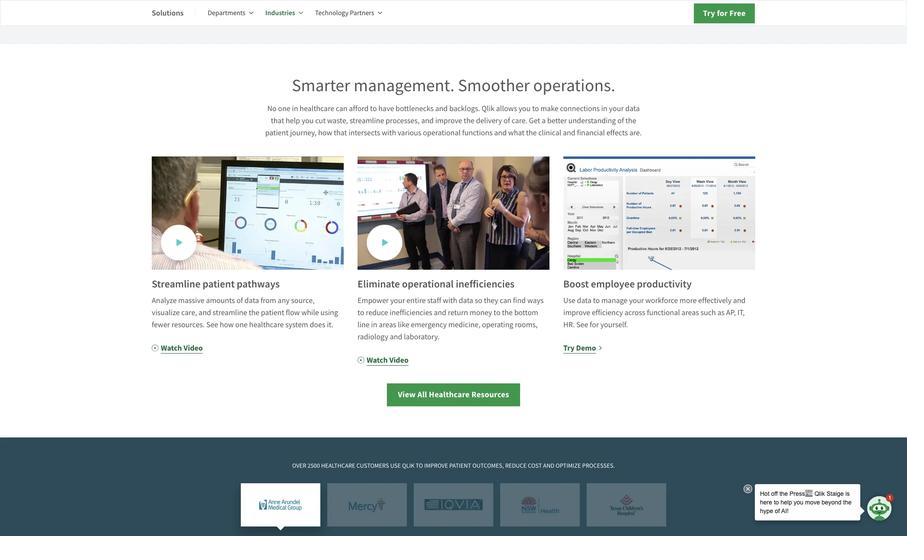 Task type: locate. For each thing, give the bounding box(es) containing it.
try left 'free'
[[704, 8, 716, 19]]

0 horizontal spatial streamline
[[213, 308, 247, 318]]

healthcare down from
[[249, 320, 284, 330]]

0 horizontal spatial reduce
[[366, 308, 388, 318]]

that down no
[[271, 116, 284, 126]]

1 horizontal spatial watch video
[[367, 355, 409, 366]]

your up effects
[[609, 104, 624, 114]]

can up waste,
[[336, 104, 348, 114]]

0 vertical spatial qlik
[[482, 104, 495, 114]]

1 vertical spatial inefficiencies
[[390, 308, 433, 318]]

0 vertical spatial that
[[271, 116, 284, 126]]

1 horizontal spatial video
[[390, 355, 409, 366]]

healthcare up cut
[[300, 104, 335, 114]]

2 see from the left
[[577, 320, 589, 330]]

journey,
[[290, 128, 317, 138]]

amounts
[[206, 296, 235, 306]]

to up line
[[358, 308, 365, 318]]

backlogs.
[[450, 104, 480, 114]]

watch down fewer
[[161, 343, 182, 353]]

any
[[278, 296, 290, 306]]

so
[[475, 296, 483, 306]]

of down allows at right top
[[504, 116, 510, 126]]

inefficiencies up the they on the right of page
[[456, 277, 515, 291]]

industries link
[[266, 3, 303, 23]]

improve
[[436, 116, 463, 126], [564, 308, 591, 318], [425, 462, 448, 470]]

the down pathways
[[249, 308, 260, 318]]

can inside no one in healthcare can afford to have bottlenecks and backlogs. qlik allows you to make connections in your data that help you cut waste, streamline processes, and improve the delivery of care. get a better understanding of the patient journey, how that intersects with various operational functions and what the clinical and financial effects are.
[[336, 104, 348, 114]]

and
[[436, 104, 448, 114], [421, 116, 434, 126], [495, 128, 507, 138], [563, 128, 576, 138], [734, 296, 746, 306], [199, 308, 211, 318], [434, 308, 447, 318], [390, 332, 403, 342], [544, 462, 555, 470]]

areas down more
[[682, 308, 700, 318]]

1 horizontal spatial you
[[519, 104, 531, 114]]

make
[[541, 104, 559, 114]]

flow
[[286, 308, 300, 318]]

1 vertical spatial how
[[220, 320, 234, 330]]

watch for eliminate operational inefficiencies
[[367, 355, 388, 366]]

0 horizontal spatial with
[[382, 128, 396, 138]]

with down the processes,
[[382, 128, 396, 138]]

1 vertical spatial watch video
[[367, 355, 409, 366]]

entire
[[407, 296, 426, 306]]

how down the amounts
[[220, 320, 234, 330]]

1 vertical spatial video
[[390, 355, 409, 366]]

1 horizontal spatial with
[[443, 296, 458, 306]]

0 vertical spatial with
[[382, 128, 396, 138]]

1 vertical spatial operational
[[402, 277, 454, 291]]

to left the have
[[370, 104, 377, 114]]

and up it,
[[734, 296, 746, 306]]

0 horizontal spatial inefficiencies
[[390, 308, 433, 318]]

your up the across
[[630, 296, 644, 306]]

0 vertical spatial streamline
[[350, 116, 384, 126]]

yourself.
[[601, 320, 629, 330]]

watch video down radiology
[[367, 355, 409, 366]]

that down waste,
[[334, 128, 347, 138]]

1 vertical spatial qlik
[[402, 462, 415, 470]]

1 horizontal spatial how
[[318, 128, 332, 138]]

qlik right use
[[402, 462, 415, 470]]

qlik up delivery
[[482, 104, 495, 114]]

analyze
[[152, 296, 177, 306]]

of right the amounts
[[237, 296, 243, 306]]

0 horizontal spatial see
[[206, 320, 218, 330]]

your
[[609, 104, 624, 114], [391, 296, 405, 306], [630, 296, 644, 306]]

eliminate operational inefficiencies
[[358, 277, 515, 291]]

for inside the use data to manage your workforce more effectively and improve efficiency across functional areas such as ap, it, hr. see for yourself.
[[590, 320, 599, 330]]

medicine,
[[449, 320, 481, 330]]

1 vertical spatial watch
[[367, 355, 388, 366]]

see inside the use data to manage your workforce more effectively and improve efficiency across functional areas such as ap, it, hr. see for yourself.
[[577, 320, 589, 330]]

see right "resources."
[[206, 320, 218, 330]]

with inside empower your entire staff with data so they can find ways to reduce inefficiencies and return money to the bottom line in areas like emergency medicine, operating rooms, radiology and laboratory.
[[443, 296, 458, 306]]

how inside no one in healthcare can afford to have bottlenecks and backlogs. qlik allows you to make connections in your data that help you cut waste, streamline processes, and improve the delivery of care. get a better understanding of the patient journey, how that intersects with various operational functions and what the clinical and financial effects are.
[[318, 128, 332, 138]]

laboratory.
[[404, 332, 440, 342]]

patient left outcomes,
[[450, 462, 472, 470]]

rooms,
[[515, 320, 538, 330]]

improve right use
[[425, 462, 448, 470]]

boost employee productivity
[[564, 277, 692, 291]]

0 horizontal spatial one
[[235, 320, 248, 330]]

use data to manage your workforce more effectively and improve efficiency across functional areas such as ap, it, hr. see for yourself.
[[564, 296, 746, 330]]

use
[[564, 296, 576, 306]]

it.
[[327, 320, 334, 330]]

0 horizontal spatial your
[[391, 296, 405, 306]]

1 horizontal spatial watch
[[367, 355, 388, 366]]

1 horizontal spatial your
[[609, 104, 624, 114]]

to up efficiency
[[594, 296, 600, 306]]

streamline
[[152, 277, 201, 291]]

0 horizontal spatial areas
[[379, 320, 397, 330]]

0 horizontal spatial video
[[184, 343, 203, 353]]

patient up the amounts
[[203, 277, 235, 291]]

no one in healthcare can afford to have bottlenecks and backlogs. qlik allows you to make connections in your data that help you cut waste, streamline processes, and improve the delivery of care. get a better understanding of the patient journey, how that intersects with various operational functions and what the clinical and financial effects are.
[[265, 104, 642, 138]]

massive
[[178, 296, 205, 306]]

0 vertical spatial improve
[[436, 116, 463, 126]]

0 horizontal spatial of
[[237, 296, 243, 306]]

try for try demo
[[564, 343, 575, 353]]

for inside try for free link
[[717, 8, 728, 19]]

data left the so
[[459, 296, 474, 306]]

empower
[[358, 296, 389, 306]]

that
[[271, 116, 284, 126], [334, 128, 347, 138]]

inefficiencies inside empower your entire staff with data so they can find ways to reduce inefficiencies and return money to the bottom line in areas like emergency medicine, operating rooms, radiology and laboratory.
[[390, 308, 433, 318]]

a
[[542, 116, 546, 126]]

0 horizontal spatial qlik
[[402, 462, 415, 470]]

1 vertical spatial improve
[[564, 308, 591, 318]]

healthcare
[[300, 104, 335, 114], [249, 320, 284, 330], [321, 462, 356, 470]]

1 vertical spatial can
[[500, 296, 512, 306]]

operational right various
[[423, 128, 461, 138]]

1 vertical spatial streamline
[[213, 308, 247, 318]]

patient down help
[[265, 128, 289, 138]]

see
[[206, 320, 218, 330], [577, 320, 589, 330]]

your inside the use data to manage your workforce more effectively and improve efficiency across functional areas such as ap, it, hr. see for yourself.
[[630, 296, 644, 306]]

watch video
[[161, 343, 203, 353], [367, 355, 409, 366]]

0 vertical spatial one
[[278, 104, 291, 114]]

the up operating
[[502, 308, 513, 318]]

watch video link for streamline
[[152, 342, 203, 354]]

1 horizontal spatial in
[[371, 320, 378, 330]]

waste,
[[327, 116, 348, 126]]

healthcare inside analyze massive amounts of data from any source, visualize care, and streamline the patient flow while using fewer resources. see how one healthcare system does it.
[[249, 320, 284, 330]]

video for eliminate
[[390, 355, 409, 366]]

0 horizontal spatial watch
[[161, 343, 182, 353]]

1 vertical spatial one
[[235, 320, 248, 330]]

improve down backlogs.
[[436, 116, 463, 126]]

0 horizontal spatial can
[[336, 104, 348, 114]]

for
[[717, 8, 728, 19], [590, 320, 599, 330]]

in up help
[[292, 104, 298, 114]]

streamline
[[350, 116, 384, 126], [213, 308, 247, 318]]

one
[[278, 104, 291, 114], [235, 320, 248, 330]]

1 horizontal spatial inefficiencies
[[456, 277, 515, 291]]

you up care. at the right
[[519, 104, 531, 114]]

1 horizontal spatial areas
[[682, 308, 700, 318]]

see right hr.
[[577, 320, 589, 330]]

see for patient
[[206, 320, 218, 330]]

1 horizontal spatial try
[[704, 8, 716, 19]]

0 vertical spatial try
[[704, 8, 716, 19]]

and down bottlenecks
[[421, 116, 434, 126]]

1 horizontal spatial one
[[278, 104, 291, 114]]

1 horizontal spatial streamline
[[350, 116, 384, 126]]

are.
[[630, 128, 642, 138]]

1 horizontal spatial can
[[500, 296, 512, 306]]

data inside the use data to manage your workforce more effectively and improve efficiency across functional areas such as ap, it, hr. see for yourself.
[[577, 296, 592, 306]]

1 vertical spatial healthcare
[[249, 320, 284, 330]]

intersects
[[349, 128, 380, 138]]

see inside analyze massive amounts of data from any source, visualize care, and streamline the patient flow while using fewer resources. see how one healthcare system does it.
[[206, 320, 218, 330]]

can left find
[[500, 296, 512, 306]]

with up the return
[[443, 296, 458, 306]]

watch video link down radiology
[[358, 354, 409, 366]]

in up understanding
[[602, 104, 608, 114]]

1 vertical spatial with
[[443, 296, 458, 306]]

with inside no one in healthcare can afford to have bottlenecks and backlogs. qlik allows you to make connections in your data that help you cut waste, streamline processes, and improve the delivery of care. get a better understanding of the patient journey, how that intersects with various operational functions and what the clinical and financial effects are.
[[382, 128, 396, 138]]

0 horizontal spatial how
[[220, 320, 234, 330]]

data right use
[[577, 296, 592, 306]]

you left cut
[[302, 116, 314, 126]]

video
[[184, 343, 203, 353], [390, 355, 409, 366]]

functions
[[462, 128, 493, 138]]

0 vertical spatial watch
[[161, 343, 182, 353]]

fewer
[[152, 320, 170, 330]]

0 horizontal spatial for
[[590, 320, 599, 330]]

help
[[286, 116, 300, 126]]

areas left like on the bottom left of page
[[379, 320, 397, 330]]

operational up staff at the bottom
[[402, 277, 454, 291]]

and right care,
[[199, 308, 211, 318]]

operational
[[423, 128, 461, 138], [402, 277, 454, 291]]

0 vertical spatial watch video
[[161, 343, 203, 353]]

patient down from
[[261, 308, 284, 318]]

patient inside no one in healthcare can afford to have bottlenecks and backlogs. qlik allows you to make connections in your data that help you cut waste, streamline processes, and improve the delivery of care. get a better understanding of the patient journey, how that intersects with various operational functions and what the clinical and financial effects are.
[[265, 128, 289, 138]]

optimize
[[556, 462, 581, 470]]

reduce
[[366, 308, 388, 318], [506, 462, 527, 470]]

0 horizontal spatial you
[[302, 116, 314, 126]]

watch down radiology
[[367, 355, 388, 366]]

video down "resources."
[[184, 343, 203, 353]]

improve inside no one in healthcare can afford to have bottlenecks and backlogs. qlik allows you to make connections in your data that help you cut waste, streamline processes, and improve the delivery of care. get a better understanding of the patient journey, how that intersects with various operational functions and what the clinical and financial effects are.
[[436, 116, 463, 126]]

inefficiencies down 'entire'
[[390, 308, 433, 318]]

cost
[[528, 462, 542, 470]]

departments link
[[208, 3, 253, 23]]

areas
[[682, 308, 700, 318], [379, 320, 397, 330]]

1 horizontal spatial for
[[717, 8, 728, 19]]

0 horizontal spatial try
[[564, 343, 575, 353]]

0 vertical spatial healthcare
[[300, 104, 335, 114]]

0 horizontal spatial that
[[271, 116, 284, 126]]

see for employee
[[577, 320, 589, 330]]

healthcare
[[429, 389, 470, 400]]

line
[[358, 320, 370, 330]]

1 vertical spatial you
[[302, 116, 314, 126]]

partners
[[350, 9, 374, 17]]

in right line
[[371, 320, 378, 330]]

0 vertical spatial can
[[336, 104, 348, 114]]

areas inside empower your entire staff with data so they can find ways to reduce inefficiencies and return money to the bottom line in areas like emergency medicine, operating rooms, radiology and laboratory.
[[379, 320, 397, 330]]

1 vertical spatial that
[[334, 128, 347, 138]]

operations.
[[534, 74, 616, 96]]

you
[[519, 104, 531, 114], [302, 116, 314, 126]]

in
[[292, 104, 298, 114], [602, 104, 608, 114], [371, 320, 378, 330]]

emergency
[[411, 320, 447, 330]]

carousel controls region
[[152, 484, 756, 527]]

for down efficiency
[[590, 320, 599, 330]]

1 vertical spatial for
[[590, 320, 599, 330]]

view
[[398, 389, 416, 400]]

watch video link down "resources."
[[152, 342, 203, 354]]

for left 'free'
[[717, 8, 728, 19]]

inefficiencies
[[456, 277, 515, 291], [390, 308, 433, 318]]

0 vertical spatial areas
[[682, 308, 700, 318]]

1 horizontal spatial watch video link
[[358, 354, 409, 366]]

source,
[[291, 296, 315, 306]]

streamline patient pathways
[[152, 277, 280, 291]]

of up effects
[[618, 116, 624, 126]]

watch video down "resources."
[[161, 343, 203, 353]]

healthcare right 2500
[[321, 462, 356, 470]]

watch video for eliminate
[[367, 355, 409, 366]]

1 see from the left
[[206, 320, 218, 330]]

to inside the use data to manage your workforce more effectively and improve efficiency across functional areas such as ap, it, hr. see for yourself.
[[594, 296, 600, 306]]

reduce left cost
[[506, 462, 527, 470]]

2 horizontal spatial your
[[630, 296, 644, 306]]

reduce inside empower your entire staff with data so they can find ways to reduce inefficiencies and return money to the bottom line in areas like emergency medicine, operating rooms, radiology and laboratory.
[[366, 308, 388, 318]]

try left demo
[[564, 343, 575, 353]]

qlik
[[482, 104, 495, 114], [402, 462, 415, 470]]

0 horizontal spatial watch video
[[161, 343, 203, 353]]

more
[[680, 296, 697, 306]]

1 horizontal spatial see
[[577, 320, 589, 330]]

and inside the use data to manage your workforce more effectively and improve efficiency across functional areas such as ap, it, hr. see for yourself.
[[734, 296, 746, 306]]

streamline up intersects on the left
[[350, 116, 384, 126]]

streamline inside analyze massive amounts of data from any source, visualize care, and streamline the patient flow while using fewer resources. see how one healthcare system does it.
[[213, 308, 247, 318]]

your left 'entire'
[[391, 296, 405, 306]]

texas children's hospital logo image
[[587, 484, 667, 527]]

to up operating
[[494, 308, 501, 318]]

1 vertical spatial try
[[564, 343, 575, 353]]

analyze massive amounts of data from any source, visualize care, and streamline the patient flow while using fewer resources. see how one healthcare system does it.
[[152, 296, 338, 330]]

1 horizontal spatial qlik
[[482, 104, 495, 114]]

of inside analyze massive amounts of data from any source, visualize care, and streamline the patient flow while using fewer resources. see how one healthcare system does it.
[[237, 296, 243, 306]]

streamline down the amounts
[[213, 308, 247, 318]]

productivity
[[637, 277, 692, 291]]

improve down use
[[564, 308, 591, 318]]

clinical
[[539, 128, 562, 138]]

data
[[626, 104, 640, 114], [245, 296, 259, 306], [459, 296, 474, 306], [577, 296, 592, 306]]

of
[[504, 116, 510, 126], [618, 116, 624, 126], [237, 296, 243, 306]]

over 2500 healthcare customers use qlik to improve patient outcomes, reduce cost and optimize processes.
[[292, 462, 615, 470]]

0 vertical spatial reduce
[[366, 308, 388, 318]]

data left from
[[245, 296, 259, 306]]

data inside no one in healthcare can afford to have bottlenecks and backlogs. qlik allows you to make connections in your data that help you cut waste, streamline processes, and improve the delivery of care. get a better understanding of the patient journey, how that intersects with various operational functions and what the clinical and financial effects are.
[[626, 104, 640, 114]]

one inside no one in healthcare can afford to have bottlenecks and backlogs. qlik allows you to make connections in your data that help you cut waste, streamline processes, and improve the delivery of care. get a better understanding of the patient journey, how that intersects with various operational functions and what the clinical and financial effects are.
[[278, 104, 291, 114]]

and down better
[[563, 128, 576, 138]]

0 vertical spatial how
[[318, 128, 332, 138]]

1 vertical spatial reduce
[[506, 462, 527, 470]]

data up "are."
[[626, 104, 640, 114]]

try
[[704, 8, 716, 19], [564, 343, 575, 353]]

and right cost
[[544, 462, 555, 470]]

streamline inside no one in healthcare can afford to have bottlenecks and backlogs. qlik allows you to make connections in your data that help you cut waste, streamline processes, and improve the delivery of care. get a better understanding of the patient journey, how that intersects with various operational functions and what the clinical and financial effects are.
[[350, 116, 384, 126]]

0 vertical spatial video
[[184, 343, 203, 353]]

how down cut
[[318, 128, 332, 138]]

mercy health logo image
[[414, 484, 494, 527]]

video down laboratory.
[[390, 355, 409, 366]]

0 horizontal spatial watch video link
[[152, 342, 203, 354]]

1 vertical spatial areas
[[379, 320, 397, 330]]

0 vertical spatial for
[[717, 8, 728, 19]]

better
[[548, 116, 567, 126]]

0 vertical spatial operational
[[423, 128, 461, 138]]

reduce down the empower
[[366, 308, 388, 318]]



Task type: vqa. For each thing, say whether or not it's contained in the screenshot.
NWS Logo
yes



Task type: describe. For each thing, give the bounding box(es) containing it.
0 horizontal spatial in
[[292, 104, 298, 114]]

2 horizontal spatial in
[[602, 104, 608, 114]]

from
[[261, 296, 276, 306]]

2 vertical spatial healthcare
[[321, 462, 356, 470]]

mercy logo image
[[328, 484, 407, 527]]

resources.
[[172, 320, 205, 330]]

operating
[[482, 320, 514, 330]]

staff
[[428, 296, 442, 306]]

bottlenecks
[[396, 104, 434, 114]]

1 horizontal spatial of
[[504, 116, 510, 126]]

using
[[321, 308, 338, 318]]

the down get
[[526, 128, 537, 138]]

ap,
[[727, 308, 736, 318]]

healthcare inside no one in healthcare can afford to have bottlenecks and backlogs. qlik allows you to make connections in your data that help you cut waste, streamline processes, and improve the delivery of care. get a better understanding of the patient journey, how that intersects with various operational functions and what the clinical and financial effects are.
[[300, 104, 335, 114]]

the inside analyze massive amounts of data from any source, visualize care, and streamline the patient flow while using fewer resources. see how one healthcare system does it.
[[249, 308, 260, 318]]

cut
[[315, 116, 326, 126]]

it,
[[738, 308, 745, 318]]

find
[[513, 296, 526, 306]]

employee
[[591, 277, 635, 291]]

in inside empower your entire staff with data so they can find ways to reduce inefficiencies and return money to the bottom line in areas like emergency medicine, operating rooms, radiology and laboratory.
[[371, 320, 378, 330]]

effectively
[[699, 296, 732, 306]]

does
[[310, 320, 326, 330]]

your inside empower your entire staff with data so they can find ways to reduce inefficiencies and return money to the bottom line in areas like emergency medicine, operating rooms, radiology and laboratory.
[[391, 296, 405, 306]]

can inside empower your entire staff with data so they can find ways to reduce inefficiencies and return money to the bottom line in areas like emergency medicine, operating rooms, radiology and laboratory.
[[500, 296, 512, 306]]

view all healthcare resources link
[[387, 384, 520, 407]]

departments
[[208, 9, 246, 17]]

radiology
[[358, 332, 389, 342]]

connections
[[560, 104, 600, 114]]

the inside empower your entire staff with data so they can find ways to reduce inefficiencies and return money to the bottom line in areas like emergency medicine, operating rooms, radiology and laboratory.
[[502, 308, 513, 318]]

and down like on the bottom left of page
[[390, 332, 403, 342]]

and down staff at the bottom
[[434, 308, 447, 318]]

smarter management. smoother operations.
[[292, 74, 616, 96]]

pathways
[[237, 277, 280, 291]]

operational inside no one in healthcare can afford to have bottlenecks and backlogs. qlik allows you to make connections in your data that help you cut waste, streamline processes, and improve the delivery of care. get a better understanding of the patient journey, how that intersects with various operational functions and what the clinical and financial effects are.
[[423, 128, 461, 138]]

try for free
[[704, 8, 746, 19]]

try demo link
[[564, 342, 603, 354]]

get
[[529, 116, 541, 126]]

understanding
[[569, 116, 616, 126]]

data inside empower your entire staff with data so they can find ways to reduce inefficiencies and return money to the bottom line in areas like emergency medicine, operating rooms, radiology and laboratory.
[[459, 296, 474, 306]]

one inside analyze massive amounts of data from any source, visualize care, and streamline the patient flow while using fewer resources. see how one healthcare system does it.
[[235, 320, 248, 330]]

have
[[379, 104, 394, 114]]

to up get
[[533, 104, 539, 114]]

processes.
[[583, 462, 615, 470]]

technology partners
[[315, 9, 374, 17]]

no
[[267, 104, 277, 114]]

such
[[701, 308, 716, 318]]

all
[[418, 389, 427, 400]]

nws logo image
[[501, 484, 580, 527]]

what
[[509, 128, 525, 138]]

and left backlogs.
[[436, 104, 448, 114]]

over
[[292, 462, 306, 470]]

to right use
[[416, 462, 423, 470]]

2 horizontal spatial of
[[618, 116, 624, 126]]

your inside no one in healthcare can afford to have bottlenecks and backlogs. qlik allows you to make connections in your data that help you cut waste, streamline processes, and improve the delivery of care. get a better understanding of the patient journey, how that intersects with various operational functions and what the clinical and financial effects are.
[[609, 104, 624, 114]]

solutions menu bar
[[152, 3, 394, 23]]

technology partners link
[[315, 3, 382, 23]]

2 vertical spatial improve
[[425, 462, 448, 470]]

as
[[718, 308, 725, 318]]

1 horizontal spatial reduce
[[506, 462, 527, 470]]

they
[[484, 296, 499, 306]]

visualize
[[152, 308, 180, 318]]

smarter
[[292, 74, 350, 96]]

watch video for streamline
[[161, 343, 203, 353]]

return
[[448, 308, 468, 318]]

areas inside the use data to manage your workforce more effectively and improve efficiency across functional areas such as ap, it, hr. see for yourself.
[[682, 308, 700, 318]]

data inside analyze massive amounts of data from any source, visualize care, and streamline the patient flow while using fewer resources. see how one healthcare system does it.
[[245, 296, 259, 306]]

effects
[[607, 128, 628, 138]]

various
[[398, 128, 422, 138]]

the up "are."
[[626, 116, 637, 126]]

financial
[[577, 128, 605, 138]]

0 vertical spatial you
[[519, 104, 531, 114]]

system
[[286, 320, 308, 330]]

free
[[730, 8, 746, 19]]

watch video link for eliminate
[[358, 354, 409, 366]]

customers
[[357, 462, 389, 470]]

afford
[[349, 104, 369, 114]]

ways
[[528, 296, 544, 306]]

delivery
[[476, 116, 502, 126]]

video for streamline
[[184, 343, 203, 353]]

across
[[625, 308, 646, 318]]

money
[[470, 308, 492, 318]]

qlik inside no one in healthcare can afford to have bottlenecks and backlogs. qlik allows you to make connections in your data that help you cut waste, streamline processes, and improve the delivery of care. get a better understanding of the patient journey, how that intersects with various operational functions and what the clinical and financial effects are.
[[482, 104, 495, 114]]

use
[[391, 462, 401, 470]]

functional
[[647, 308, 681, 318]]

efficiency
[[592, 308, 623, 318]]

and left what
[[495, 128, 507, 138]]

technology
[[315, 9, 349, 17]]

care,
[[181, 308, 197, 318]]

and inside analyze massive amounts of data from any source, visualize care, and streamline the patient flow while using fewer resources. see how one healthcare system does it.
[[199, 308, 211, 318]]

processes,
[[386, 116, 420, 126]]

try demo
[[564, 343, 596, 353]]

eliminate
[[358, 277, 400, 291]]

anne arundel medical center logo - selected image
[[241, 484, 321, 527]]

like
[[398, 320, 410, 330]]

smoother
[[458, 74, 530, 96]]

watch for streamline patient pathways
[[161, 343, 182, 353]]

how inside analyze massive amounts of data from any source, visualize care, and streamline the patient flow while using fewer resources. see how one healthcare system does it.
[[220, 320, 234, 330]]

try for free link
[[694, 3, 755, 23]]

0 vertical spatial inefficiencies
[[456, 277, 515, 291]]

bottom
[[515, 308, 539, 318]]

boost
[[564, 277, 589, 291]]

manage
[[602, 296, 628, 306]]

care.
[[512, 116, 528, 126]]

view all healthcare resources
[[398, 389, 510, 400]]

empower your entire staff with data so they can find ways to reduce inefficiencies and return money to the bottom line in areas like emergency medicine, operating rooms, radiology and laboratory.
[[358, 296, 544, 342]]

management.
[[354, 74, 455, 96]]

patient inside analyze massive amounts of data from any source, visualize care, and streamline the patient flow while using fewer resources. see how one healthcare system does it.
[[261, 308, 284, 318]]

2500
[[308, 462, 320, 470]]

the down backlogs.
[[464, 116, 475, 126]]

resources
[[472, 389, 510, 400]]

try for try for free
[[704, 8, 716, 19]]

improve inside the use data to manage your workforce more effectively and improve efficiency across functional areas such as ap, it, hr. see for yourself.
[[564, 308, 591, 318]]

1 horizontal spatial that
[[334, 128, 347, 138]]



